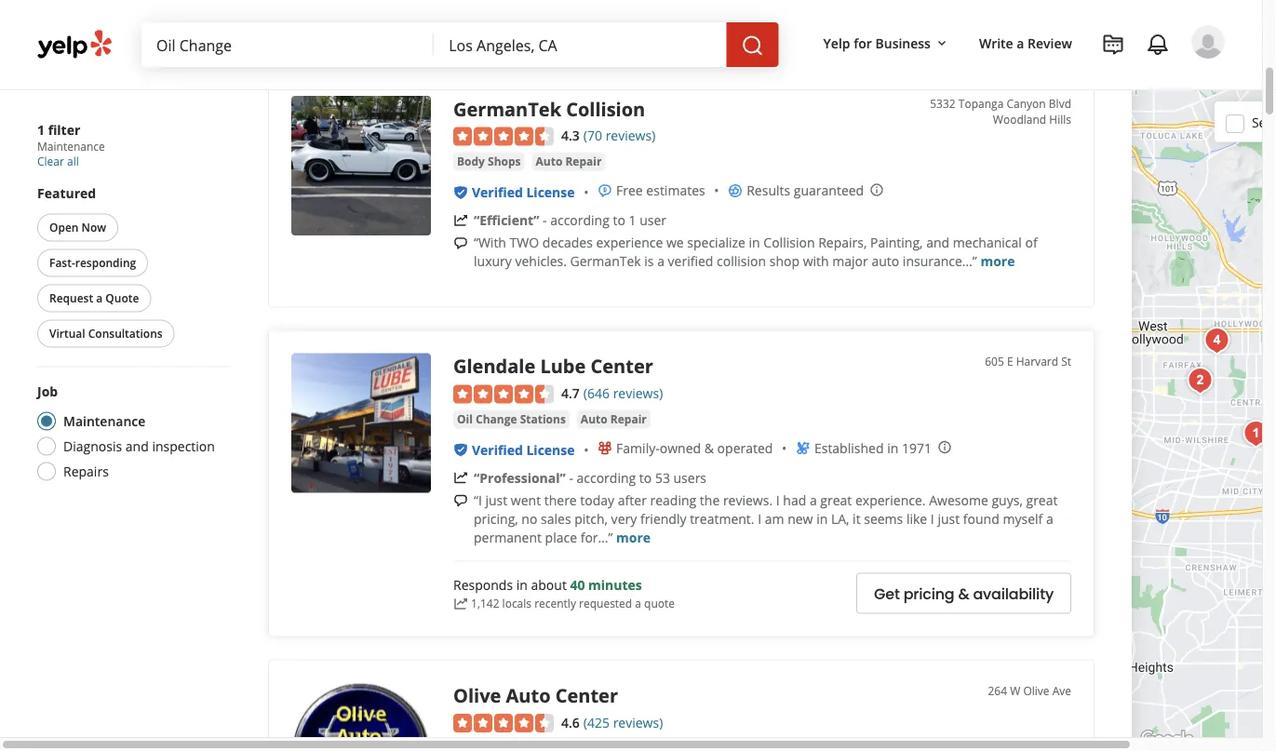 Task type: vqa. For each thing, say whether or not it's contained in the screenshot.
2nd View Business from right
no



Task type: locate. For each thing, give the bounding box(es) containing it.
(646 reviews) link
[[584, 383, 663, 403]]

verified up "efficient"
[[472, 184, 523, 202]]

0 horizontal spatial collision
[[566, 96, 646, 122]]

1 horizontal spatial great
[[1027, 492, 1058, 510]]

0 vertical spatial 16 verified v2 image
[[454, 186, 468, 201]]

center up (425
[[556, 683, 618, 709]]

(646
[[584, 385, 610, 402]]

responds
[[454, 577, 513, 595]]

auto repair button
[[532, 153, 606, 172], [577, 411, 651, 429]]

1 horizontal spatial repair
[[611, 412, 647, 427]]

olive right w
[[1024, 683, 1050, 699]]

body shops
[[457, 154, 521, 170]]

myself
[[1003, 511, 1043, 528]]

1 16 speech v2 image from the top
[[454, 0, 468, 12]]

16 results guaranteed v2 image
[[728, 184, 743, 199]]

verified license
[[472, 184, 575, 202], [472, 442, 575, 459]]

guys,
[[992, 492, 1023, 510]]

auto repair for collision
[[536, 154, 602, 170]]

pricing
[[904, 584, 955, 605]]

(646 reviews)
[[584, 385, 663, 402]]

maintenance up diagnosis
[[63, 413, 146, 430]]

verified down change
[[472, 442, 523, 459]]

0 vertical spatial verified
[[472, 184, 523, 202]]

request
[[49, 291, 93, 306]]

0 vertical spatial 16 trending v2 image
[[454, 214, 468, 229]]

collision up (70 reviews) link
[[566, 96, 646, 122]]

1 vertical spatial center
[[556, 683, 618, 709]]

1 vertical spatial germantek
[[570, 253, 641, 271]]

1 none field from the left
[[156, 34, 419, 55]]

1 horizontal spatial more link
[[981, 253, 1015, 271]]

0 vertical spatial verified license
[[472, 184, 575, 202]]

0 horizontal spatial none field
[[156, 34, 419, 55]]

5332
[[930, 96, 956, 112]]

1 left 'filter'
[[37, 121, 45, 138]]

0 horizontal spatial i
[[758, 511, 762, 528]]

2 16 trending v2 image from the top
[[454, 471, 468, 486]]

4.7 link
[[562, 383, 580, 403]]

operated
[[718, 440, 773, 458]]

0 vertical spatial auto
[[536, 154, 563, 170]]

great up myself
[[1027, 492, 1058, 510]]

0 horizontal spatial germantek
[[454, 96, 562, 122]]

1 vertical spatial &
[[959, 584, 970, 605]]

verified license up "efficient"
[[472, 184, 575, 202]]

virtual consultations button
[[37, 320, 175, 348]]

auto up 4.6 star rating image
[[506, 683, 551, 709]]

and right diagnosis
[[126, 438, 149, 455]]

0 vertical spatial 16 speech v2 image
[[454, 0, 468, 12]]

1 vertical spatial auto repair
[[581, 412, 647, 427]]

2 license from the top
[[527, 442, 575, 459]]

1 vertical spatial 16 speech v2 image
[[454, 237, 468, 251]]

0 vertical spatial according
[[551, 212, 610, 230]]

info icon image
[[870, 183, 885, 198], [870, 183, 885, 198], [938, 440, 953, 455], [938, 440, 953, 455]]

1 vertical spatial 1
[[629, 212, 637, 230]]

1 vertical spatial and
[[126, 438, 149, 455]]

16 trending v2 image left "efficient"
[[454, 214, 468, 229]]

experience.
[[856, 492, 926, 510]]

2 verified license button from the top
[[472, 442, 575, 459]]

None field
[[156, 34, 419, 55], [449, 34, 712, 55]]

just right "i
[[486, 492, 508, 510]]

0 horizontal spatial 1
[[37, 121, 45, 138]]

0 horizontal spatial repair
[[566, 154, 602, 170]]

la,
[[831, 511, 850, 528]]

1 16 trending v2 image from the top
[[454, 214, 468, 229]]

16 verified v2 image for glendale lube center
[[454, 443, 468, 458]]

just down awesome on the bottom right of page
[[938, 511, 960, 528]]

1 vertical spatial auto repair link
[[577, 411, 651, 429]]

maintenance down 'filter'
[[37, 139, 105, 154]]

repairs
[[63, 463, 109, 481]]

16 trending v2 image left 1,142
[[454, 597, 468, 612]]

center up "(646 reviews)" link
[[591, 354, 654, 380]]

according up decades
[[551, 212, 610, 230]]

1 vertical spatial reviews)
[[613, 385, 663, 402]]

2 olive from the left
[[1024, 683, 1050, 699]]

-
[[543, 212, 547, 230], [569, 470, 574, 487]]

w
[[1011, 683, 1021, 699]]

seems
[[864, 511, 904, 528]]

and
[[927, 234, 950, 252], [126, 438, 149, 455]]

family-owned & operated
[[617, 440, 773, 458]]

to left 53
[[640, 470, 652, 487]]

1 vertical spatial verified
[[472, 442, 523, 459]]

1 vertical spatial just
[[938, 511, 960, 528]]

0 vertical spatial -
[[543, 212, 547, 230]]

lube
[[540, 354, 586, 380]]

free
[[617, 182, 643, 200]]

& inside button
[[959, 584, 970, 605]]

4.6
[[562, 714, 580, 732]]

i left the am
[[758, 511, 762, 528]]

diagnosis and inspection
[[63, 438, 215, 455]]

1 vertical spatial license
[[527, 442, 575, 459]]

"i just went there today after reading the reviews. i had a great experience. awesome guys, great pricing, no sales pitch, very friendly treatment. i am new in la, it seems like i just found myself a permanent place for…"
[[474, 492, 1058, 547]]

auto repair link for collision
[[532, 153, 606, 172]]

olive up 4.6 star rating image
[[454, 683, 501, 709]]

2 verified from the top
[[472, 442, 523, 459]]

verified license button for glendale
[[472, 442, 575, 459]]

1 horizontal spatial -
[[569, 470, 574, 487]]

germantek down experience
[[570, 253, 641, 271]]

i right like
[[931, 511, 935, 528]]

center
[[591, 354, 654, 380], [556, 683, 618, 709]]

repair down (70
[[566, 154, 602, 170]]

0 vertical spatial auto repair
[[536, 154, 602, 170]]

more for glendale lube center
[[617, 529, 651, 547]]

Near text field
[[449, 34, 712, 55]]

reviews) for glendale lube center
[[613, 385, 663, 402]]

0 vertical spatial germantek
[[454, 96, 562, 122]]

0 horizontal spatial just
[[486, 492, 508, 510]]

0 horizontal spatial &
[[705, 440, 714, 458]]

auto repair down 4.3
[[536, 154, 602, 170]]

16 trending v2 image up 16 speech v2 icon
[[454, 471, 468, 486]]

none field near
[[449, 34, 712, 55]]

- up decades
[[543, 212, 547, 230]]

0 vertical spatial verified license button
[[472, 184, 575, 202]]

& for operated
[[705, 440, 714, 458]]

license up the "efficient" - according to 1 user
[[527, 184, 575, 202]]

0 vertical spatial just
[[486, 492, 508, 510]]

1 vertical spatial 16 trending v2 image
[[454, 471, 468, 486]]

reviews.
[[723, 492, 773, 510]]

request a quote
[[49, 291, 139, 306]]

auto repair link down 4.3
[[532, 153, 606, 172]]

0 vertical spatial 1
[[37, 121, 45, 138]]

license for glendale
[[527, 442, 575, 459]]

1 vertical spatial more link
[[617, 529, 651, 547]]

4.7 star rating image
[[454, 385, 554, 404]]

pricing,
[[474, 511, 518, 528]]

a inside write a review link
[[1017, 34, 1025, 52]]

1 horizontal spatial and
[[927, 234, 950, 252]]

2 verified license from the top
[[472, 442, 575, 459]]

request a quote button
[[37, 284, 151, 312]]

None search field
[[142, 22, 783, 67]]

reviews) right (646
[[613, 385, 663, 402]]

0 horizontal spatial -
[[543, 212, 547, 230]]

1 vertical spatial auto repair button
[[577, 411, 651, 429]]

1 vertical spatial to
[[640, 470, 652, 487]]

1 left user
[[629, 212, 637, 230]]

1 vertical spatial according
[[577, 470, 636, 487]]

0 vertical spatial repair
[[566, 154, 602, 170]]

1 horizontal spatial to
[[640, 470, 652, 487]]

1 vertical spatial maintenance
[[63, 413, 146, 430]]

1 horizontal spatial collision
[[764, 234, 815, 252]]

free estimates
[[617, 182, 706, 200]]

1 verified license button from the top
[[472, 184, 575, 202]]

0 vertical spatial &
[[705, 440, 714, 458]]

1 horizontal spatial 1
[[629, 212, 637, 230]]

write a review link
[[972, 26, 1080, 60]]

new
[[788, 511, 813, 528]]

repair down (646 reviews)
[[611, 412, 647, 427]]

more link down very
[[617, 529, 651, 547]]

verified
[[472, 184, 523, 202], [472, 442, 523, 459]]

center for olive auto center
[[556, 683, 618, 709]]

2 16 verified v2 image from the top
[[454, 443, 468, 458]]

maintenance
[[37, 139, 105, 154], [63, 413, 146, 430]]

"professional" - according to 53 users
[[474, 470, 707, 487]]

2 none field from the left
[[449, 34, 712, 55]]

option group containing job
[[32, 382, 231, 487]]

and up insurance…"
[[927, 234, 950, 252]]

&
[[705, 440, 714, 458], [959, 584, 970, 605]]

1 filter maintenance clear all
[[37, 121, 105, 169]]

with
[[803, 253, 829, 271]]

verified license up "professional"
[[472, 442, 575, 459]]

maintenance inside option group
[[63, 413, 146, 430]]

auto repair button down 4.3
[[532, 153, 606, 172]]

auto repair button down (646 reviews)
[[577, 411, 651, 429]]

verified license button up "efficient"
[[472, 184, 575, 202]]

collision inside "with two decades experience we specialize in collision repairs, painting, and mechanical of luxury vehicles. germantek is a verified collision shop with major auto insurance…"
[[764, 234, 815, 252]]

4.6 star rating image
[[454, 715, 554, 733]]

glendale lube center
[[454, 354, 654, 380]]

1 horizontal spatial i
[[776, 492, 780, 510]]

very
[[611, 511, 637, 528]]

1 vertical spatial 16 verified v2 image
[[454, 443, 468, 458]]

i left had
[[776, 492, 780, 510]]

great up la,
[[821, 492, 852, 510]]

1 vertical spatial -
[[569, 470, 574, 487]]

0 vertical spatial auto repair button
[[532, 153, 606, 172]]

16 verified v2 image down oil
[[454, 443, 468, 458]]

1 vertical spatial verified license button
[[472, 442, 575, 459]]

& right the pricing
[[959, 584, 970, 605]]

repair
[[566, 154, 602, 170], [611, 412, 647, 427]]

olive auto center link
[[454, 683, 618, 709]]

0 vertical spatial reviews)
[[606, 127, 656, 145]]

0 vertical spatial more link
[[981, 253, 1015, 271]]

0 vertical spatial center
[[591, 354, 654, 380]]

0 horizontal spatial to
[[613, 212, 626, 230]]

clear all link
[[37, 154, 79, 169]]

more down very
[[617, 529, 651, 547]]

2 vertical spatial auto
[[506, 683, 551, 709]]

& right owned
[[705, 440, 714, 458]]

2 16 speech v2 image from the top
[[454, 237, 468, 251]]

0 horizontal spatial great
[[821, 492, 852, 510]]

0 vertical spatial and
[[927, 234, 950, 252]]

0 horizontal spatial olive
[[454, 683, 501, 709]]

insurance…"
[[903, 253, 978, 271]]

16 trending v2 image
[[454, 214, 468, 229], [454, 471, 468, 486], [454, 597, 468, 612]]

0 vertical spatial more
[[981, 253, 1015, 271]]

16 speech v2 image
[[454, 0, 468, 12], [454, 237, 468, 251]]

notifications image
[[1147, 34, 1170, 56]]

2 vertical spatial 16 trending v2 image
[[454, 597, 468, 612]]

0 horizontal spatial more link
[[617, 529, 651, 547]]

in left la,
[[817, 511, 828, 528]]

friendly
[[641, 511, 687, 528]]

1 vertical spatial repair
[[611, 412, 647, 427]]

Find text field
[[156, 34, 419, 55]]

1 verified from the top
[[472, 184, 523, 202]]

none field find
[[156, 34, 419, 55]]

diagnosis
[[63, 438, 122, 455]]

1 16 verified v2 image from the top
[[454, 186, 468, 201]]

1 verified license from the top
[[472, 184, 575, 202]]

license for germantek
[[527, 184, 575, 202]]

to up experience
[[613, 212, 626, 230]]

is
[[645, 253, 654, 271]]

1 horizontal spatial none field
[[449, 34, 712, 55]]

more link down mechanical
[[981, 253, 1015, 271]]

reviews) right (70
[[606, 127, 656, 145]]

in up collision
[[749, 234, 761, 252]]

1 vertical spatial verified license
[[472, 442, 575, 459]]

according up today
[[577, 470, 636, 487]]

after
[[618, 492, 647, 510]]

shops
[[488, 154, 521, 170]]

had
[[783, 492, 807, 510]]

1 horizontal spatial more
[[981, 253, 1015, 271]]

0 vertical spatial collision
[[566, 96, 646, 122]]

woodland
[[993, 112, 1047, 127]]

open now button
[[37, 214, 118, 242]]

0 vertical spatial auto repair link
[[532, 153, 606, 172]]

1 license from the top
[[527, 184, 575, 202]]

1 olive from the left
[[454, 683, 501, 709]]

germantek up 4.3 star rating image
[[454, 96, 562, 122]]

auto down (646
[[581, 412, 608, 427]]

map region
[[1081, 0, 1277, 751]]

1 horizontal spatial &
[[959, 584, 970, 605]]

0 vertical spatial license
[[527, 184, 575, 202]]

auto repair down (646 reviews)
[[581, 412, 647, 427]]

4.6 link
[[562, 712, 580, 732]]

option group
[[32, 382, 231, 487]]

605 e harvard st
[[985, 354, 1072, 369]]

found
[[964, 511, 1000, 528]]

to for glendale lube center
[[640, 470, 652, 487]]

reviews) right (425
[[613, 714, 663, 732]]

responds in about 40 minutes
[[454, 577, 642, 595]]

i
[[776, 492, 780, 510], [758, 511, 762, 528], [931, 511, 935, 528]]

auto repair
[[536, 154, 602, 170], [581, 412, 647, 427]]

more for germantek collision
[[981, 253, 1015, 271]]

license down stations
[[527, 442, 575, 459]]

more down mechanical
[[981, 253, 1015, 271]]

auto down 4.3
[[536, 154, 563, 170]]

0 horizontal spatial more
[[617, 529, 651, 547]]

we
[[667, 234, 684, 252]]

1 vertical spatial collision
[[764, 234, 815, 252]]

glendale lube center image
[[291, 354, 431, 494]]

1 vertical spatial auto
[[581, 412, 608, 427]]

16 verified v2 image
[[454, 186, 468, 201], [454, 443, 468, 458]]

- up there
[[569, 470, 574, 487]]

1 vertical spatial more
[[617, 529, 651, 547]]

(425
[[584, 714, 610, 732]]

0 horizontal spatial and
[[126, 438, 149, 455]]

in
[[749, 234, 761, 252], [888, 440, 899, 458], [817, 511, 828, 528], [517, 577, 528, 595]]

verified license button up "professional"
[[472, 442, 575, 459]]

2 vertical spatial reviews)
[[613, 714, 663, 732]]

1 horizontal spatial olive
[[1024, 683, 1050, 699]]

collision
[[717, 253, 766, 271]]

4.3 star rating image
[[454, 128, 554, 146]]

all
[[67, 154, 79, 169]]

collision up shop
[[764, 234, 815, 252]]

decades
[[543, 234, 593, 252]]

0 vertical spatial to
[[613, 212, 626, 230]]

1 horizontal spatial germantek
[[570, 253, 641, 271]]

olive
[[454, 683, 501, 709], [1024, 683, 1050, 699]]

review
[[1028, 34, 1073, 52]]

search image
[[742, 35, 764, 57]]

germantek
[[454, 96, 562, 122], [570, 253, 641, 271]]

to for germantek collision
[[613, 212, 626, 230]]

16 verified v2 image down body
[[454, 186, 468, 201]]

repair for lube
[[611, 412, 647, 427]]

open now
[[49, 220, 106, 235]]

auto repair link down (646 reviews)
[[577, 411, 651, 429]]

a inside request a quote button
[[96, 291, 103, 306]]

264 w olive ave
[[988, 683, 1072, 699]]



Task type: describe. For each thing, give the bounding box(es) containing it.
"with two decades experience we specialize in collision repairs, painting, and mechanical of luxury vehicles. germantek is a verified collision shop with major auto insurance…"
[[474, 234, 1038, 271]]

germantek collision link
[[454, 96, 646, 122]]

get
[[874, 584, 900, 605]]

quote
[[644, 597, 675, 612]]

there
[[545, 492, 577, 510]]

body shops link
[[454, 153, 525, 172]]

oil change stations button
[[454, 411, 570, 429]]

requested
[[579, 597, 632, 612]]

- for collision
[[543, 212, 547, 230]]

featured
[[37, 184, 96, 202]]

blvd
[[1049, 96, 1072, 112]]

sear
[[1252, 113, 1277, 131]]

oil change stations
[[457, 412, 566, 427]]

605
[[985, 354, 1005, 369]]

- for lube
[[569, 470, 574, 487]]

(425 reviews) link
[[584, 712, 663, 732]]

16 trending v2 image for germantek
[[454, 214, 468, 229]]

fast-
[[49, 255, 75, 271]]

j&s onestop auto repair image
[[1238, 415, 1275, 453]]

& for availability
[[959, 584, 970, 605]]

shop
[[770, 253, 800, 271]]

google image
[[1137, 727, 1198, 751]]

topanga
[[959, 96, 1004, 112]]

guaranteed
[[794, 182, 864, 200]]

repairs,
[[819, 234, 867, 252]]

16 free estimates v2 image
[[598, 184, 613, 199]]

2 horizontal spatial i
[[931, 511, 935, 528]]

16 verified v2 image for germantek collision
[[454, 186, 468, 201]]

1 inside 1 filter maintenance clear all
[[37, 121, 45, 138]]

e
[[1007, 354, 1014, 369]]

recently
[[535, 597, 576, 612]]

experience
[[596, 234, 663, 252]]

verified
[[668, 253, 714, 271]]

more link for germantek collision
[[981, 253, 1015, 271]]

"with
[[474, 234, 507, 252]]

according for collision
[[551, 212, 610, 230]]

major
[[833, 253, 869, 271]]

4.3 link
[[562, 125, 580, 145]]

"professional"
[[474, 470, 566, 487]]

virtual
[[49, 326, 85, 341]]

reviews) for germantek collision
[[606, 127, 656, 145]]

for…"
[[581, 529, 613, 547]]

results
[[747, 182, 791, 200]]

1971
[[902, 440, 932, 458]]

3 16 trending v2 image from the top
[[454, 597, 468, 612]]

16 family owned v2 image
[[598, 442, 613, 456]]

about
[[531, 577, 567, 595]]

fast-responding button
[[37, 249, 148, 277]]

today
[[580, 492, 615, 510]]

germantek inside "with two decades experience we specialize in collision repairs, painting, and mechanical of luxury vehicles. germantek is a verified collision shop with major auto insurance…"
[[570, 253, 641, 271]]

quote
[[106, 291, 139, 306]]

1 horizontal spatial just
[[938, 511, 960, 528]]

write a review
[[980, 34, 1073, 52]]

users
[[674, 470, 707, 487]]

vehicles.
[[515, 253, 567, 271]]

body
[[457, 154, 485, 170]]

owned
[[660, 440, 701, 458]]

auto repair link for lube
[[577, 411, 651, 429]]

sales
[[541, 511, 571, 528]]

"i
[[474, 492, 482, 510]]

16 established in v2 image
[[796, 442, 811, 456]]

of
[[1026, 234, 1038, 252]]

repair for collision
[[566, 154, 602, 170]]

verified license button for germantek
[[472, 184, 575, 202]]

established
[[815, 440, 884, 458]]

inspection
[[152, 438, 215, 455]]

auto for lube
[[581, 412, 608, 427]]

mechanical
[[953, 234, 1022, 252]]

16 speech v2 image
[[454, 494, 468, 509]]

verified for germantek
[[472, 184, 523, 202]]

and inside "with two decades experience we specialize in collision repairs, painting, and mechanical of luxury vehicles. germantek is a verified collision shop with major auto insurance…"
[[927, 234, 950, 252]]

(425 reviews)
[[584, 714, 663, 732]]

auto repair button for collision
[[532, 153, 606, 172]]

auto for collision
[[536, 154, 563, 170]]

in left 1971
[[888, 440, 899, 458]]

16 chevron down v2 image
[[935, 36, 950, 51]]

(70 reviews)
[[584, 127, 656, 145]]

"efficient" - according to 1 user
[[474, 212, 667, 230]]

in up locals
[[517, 577, 528, 595]]

valvoline instant oil change image
[[1182, 362, 1219, 399]]

the
[[700, 492, 720, 510]]

more link for glendale lube center
[[617, 529, 651, 547]]

user
[[640, 212, 667, 230]]

oil change stations link
[[454, 411, 570, 429]]

am
[[765, 511, 785, 528]]

st
[[1062, 354, 1072, 369]]

greg r. image
[[1192, 25, 1225, 59]]

results guaranteed
[[747, 182, 864, 200]]

painting,
[[871, 234, 923, 252]]

1 great from the left
[[821, 492, 852, 510]]

verified license for glendale
[[472, 442, 575, 459]]

16 trending v2 image for glendale
[[454, 471, 468, 486]]

verified for glendale
[[472, 442, 523, 459]]

treatment.
[[690, 511, 755, 528]]

in inside "with two decades experience we specialize in collision repairs, painting, and mechanical of luxury vehicles. germantek is a verified collision shop with major auto insurance…"
[[749, 234, 761, 252]]

specialize
[[688, 234, 746, 252]]

estimates
[[647, 182, 706, 200]]

53
[[655, 470, 670, 487]]

reviews) for olive auto center
[[613, 714, 663, 732]]

projects image
[[1103, 34, 1125, 56]]

"efficient"
[[474, 212, 540, 230]]

responding
[[75, 255, 136, 271]]

get pricing & availability button
[[857, 573, 1072, 614]]

body shops button
[[454, 153, 525, 172]]

user actions element
[[809, 23, 1252, 138]]

valvoline instant oil change image
[[1199, 322, 1236, 359]]

verified license for germantek
[[472, 184, 575, 202]]

and inside option group
[[126, 438, 149, 455]]

germantek collision image
[[291, 96, 431, 236]]

established in 1971
[[815, 440, 932, 458]]

yelp for business
[[824, 34, 931, 52]]

no
[[522, 511, 538, 528]]

change
[[476, 412, 517, 427]]

job
[[37, 383, 58, 400]]

0 vertical spatial maintenance
[[37, 139, 105, 154]]

luxury
[[474, 253, 512, 271]]

center for glendale lube center
[[591, 354, 654, 380]]

clear
[[37, 154, 64, 169]]

a inside "with two decades experience we specialize in collision repairs, painting, and mechanical of luxury vehicles. germantek is a verified collision shop with major auto insurance…"
[[658, 253, 665, 271]]

virtual consultations
[[49, 326, 163, 341]]

2 great from the left
[[1027, 492, 1058, 510]]

filter
[[48, 121, 80, 138]]

for
[[854, 34, 872, 52]]

reading
[[650, 492, 697, 510]]

get pricing & availability
[[874, 584, 1054, 605]]

auto repair button for lube
[[577, 411, 651, 429]]

in inside "i just went there today after reading the reviews. i had a great experience. awesome guys, great pricing, no sales pitch, very friendly treatment. i am new in la, it seems like i just found myself a permanent place for…"
[[817, 511, 828, 528]]

harvard
[[1017, 354, 1059, 369]]

canyon
[[1007, 96, 1046, 112]]

5332 topanga canyon blvd woodland hills
[[930, 96, 1072, 127]]

(70 reviews) link
[[584, 125, 656, 145]]

locals
[[503, 597, 532, 612]]

auto repair for lube
[[581, 412, 647, 427]]

according for lube
[[577, 470, 636, 487]]

yelp for business button
[[816, 26, 957, 60]]

featured group
[[34, 184, 231, 352]]



